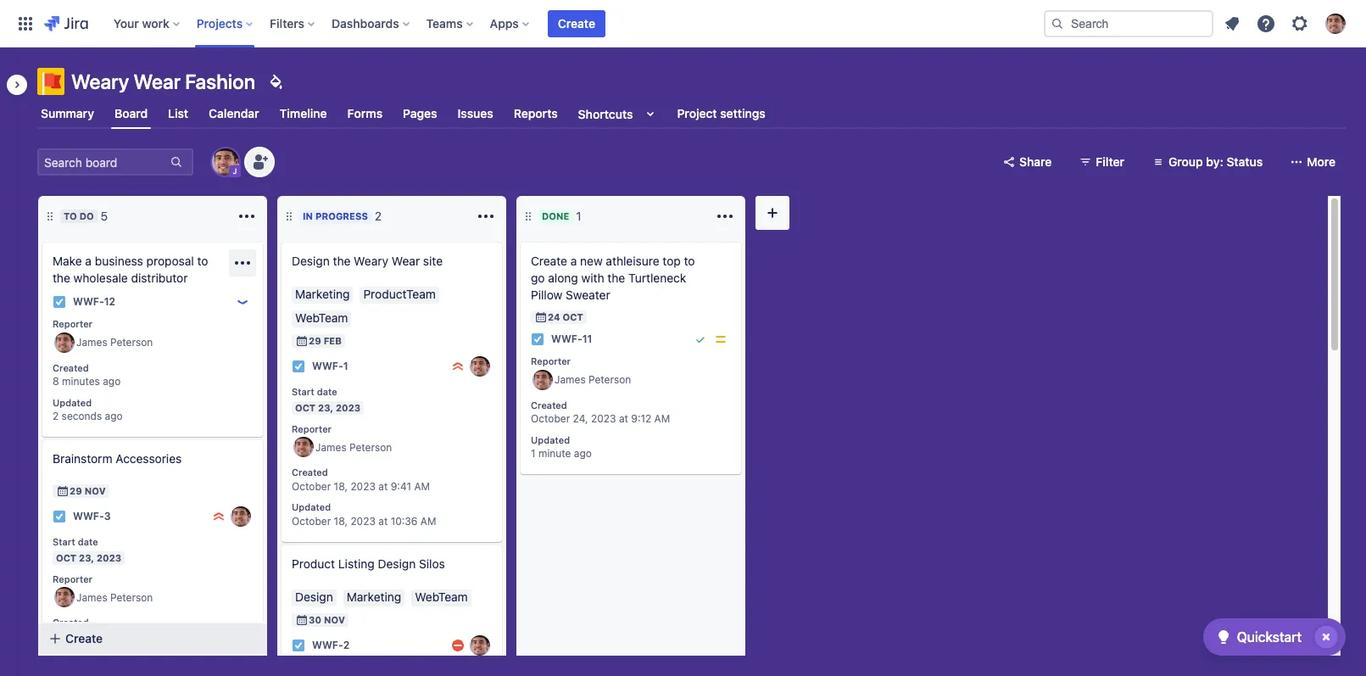 Task type: describe. For each thing, give the bounding box(es) containing it.
filters button
[[265, 10, 322, 37]]

more button
[[1280, 148, 1346, 176]]

add people image
[[249, 152, 270, 172]]

wwf-11
[[551, 333, 593, 346]]

notifications image
[[1222, 13, 1243, 34]]

1 horizontal spatial the
[[333, 254, 351, 268]]

highest image
[[212, 510, 226, 523]]

feb
[[324, 335, 342, 346]]

5
[[101, 209, 108, 223]]

medium image
[[714, 332, 728, 346]]

more
[[1307, 154, 1336, 169]]

wwf-11 link
[[551, 332, 593, 347]]

2023 down the 3
[[97, 552, 121, 563]]

quickstart button
[[1203, 618, 1346, 656]]

0 horizontal spatial 23,
[[79, 552, 94, 563]]

list
[[168, 106, 188, 120]]

james peterson image for wwf-2
[[470, 635, 490, 656]]

october for october 18, 2023 at 10:36 am
[[292, 515, 331, 528]]

filters
[[270, 16, 305, 30]]

1 vertical spatial start
[[53, 536, 75, 547]]

create inside create a new athleisure top to go along with the turtleneck pillow sweater
[[531, 254, 567, 268]]

highest image
[[451, 360, 465, 373]]

james peterson image for wwf-3
[[231, 506, 251, 527]]

updated for seconds
[[53, 397, 92, 408]]

timeline
[[280, 106, 327, 120]]

list link
[[165, 98, 192, 129]]

done
[[542, 210, 570, 221]]

30 nov
[[309, 614, 345, 625]]

by:
[[1207, 154, 1224, 169]]

reports link
[[510, 98, 561, 129]]

brainstorm
[[53, 451, 112, 466]]

11
[[582, 333, 593, 346]]

distributor
[[131, 271, 188, 285]]

18, for october 18, 2023 at 11:01 am
[[95, 630, 109, 643]]

in
[[303, 210, 313, 221]]

wwf-3 link
[[73, 509, 111, 524]]

fashion
[[185, 70, 255, 93]]

james peterson up created october 18, 2023 at 9:41 am
[[316, 441, 392, 454]]

search image
[[1051, 17, 1065, 30]]

at for 10:36
[[379, 515, 388, 528]]

done 1
[[542, 209, 582, 223]]

board
[[114, 106, 148, 120]]

wwf-1 link
[[312, 359, 348, 374]]

your profile and settings image
[[1326, 13, 1346, 34]]

dashboards
[[332, 16, 399, 30]]

1 vertical spatial design
[[378, 556, 416, 571]]

turtleneck
[[629, 271, 686, 285]]

settings
[[720, 106, 766, 120]]

summary link
[[37, 98, 98, 129]]

nov for 30 nov
[[324, 614, 345, 625]]

0 vertical spatial start
[[292, 386, 314, 397]]

2023 down wwf-1 link
[[336, 402, 361, 413]]

peterson up created october 18, 2023 at 9:41 am
[[349, 441, 392, 454]]

medium high image
[[451, 639, 465, 652]]

product listing design silos
[[292, 556, 445, 571]]

done image
[[694, 332, 707, 346]]

9:41
[[391, 480, 411, 493]]

shortcuts button
[[575, 98, 664, 129]]

james peterson up created october 24, 2023 at 9:12 am
[[555, 373, 631, 386]]

updated for minute
[[531, 434, 570, 445]]

banner containing your work
[[0, 0, 1366, 47]]

created october 18, 2023 at 11:01 am
[[53, 617, 194, 643]]

wwf- inside wwf-1 link
[[312, 360, 343, 373]]

0 vertical spatial james peterson image
[[212, 148, 239, 176]]

james up created october 18, 2023 at 11:01 am
[[76, 591, 107, 604]]

wwf-2
[[312, 639, 350, 652]]

the inside make a business proposal to the wholesale distributor
[[53, 271, 70, 285]]

filter
[[1096, 154, 1125, 169]]

timeline link
[[276, 98, 330, 129]]

to inside make a business proposal to the wholesale distributor
[[197, 254, 208, 268]]

pages
[[403, 106, 437, 120]]

24 oct
[[548, 311, 583, 322]]

1 horizontal spatial wear
[[392, 254, 420, 268]]

wwf-12 link
[[73, 295, 115, 309]]

forms
[[347, 106, 383, 120]]

am for october 24, 2023 at 9:12 am
[[654, 413, 670, 425]]

at for 9:41
[[379, 480, 388, 493]]

set background color image
[[266, 71, 286, 92]]

proposal
[[146, 254, 194, 268]]

projects button
[[191, 10, 260, 37]]

weary wear fashion
[[71, 70, 255, 93]]

to do 5
[[64, 209, 108, 223]]

summary
[[41, 106, 94, 120]]

2 vertical spatial create
[[65, 631, 103, 645]]

to
[[64, 210, 77, 221]]

29 nov
[[70, 485, 106, 496]]

column actions menu image
[[476, 206, 496, 226]]

updated 1 minute ago
[[531, 434, 592, 460]]

help image
[[1256, 13, 1277, 34]]

a for make
[[85, 254, 92, 268]]

29 november 2023 image
[[56, 484, 70, 498]]

along
[[548, 271, 578, 285]]

group
[[1169, 154, 1203, 169]]

2023 for october 18, 2023 at 9:41 am
[[351, 480, 376, 493]]

wwf-2 link
[[312, 638, 350, 653]]

project
[[677, 106, 717, 120]]

the inside create a new athleisure top to go along with the turtleneck pillow sweater
[[608, 271, 625, 285]]

24 october 2023 image
[[534, 310, 548, 324]]

go
[[531, 271, 545, 285]]

30
[[309, 614, 321, 625]]

create button inside primary element
[[548, 10, 606, 37]]

0 vertical spatial weary
[[71, 70, 129, 93]]

card actions menu image
[[232, 253, 253, 273]]

primary element
[[10, 0, 1044, 47]]

18, for october 18, 2023 at 9:41 am
[[334, 480, 348, 493]]

minutes
[[62, 375, 100, 388]]

wwf-12
[[73, 296, 115, 308]]

progress
[[316, 210, 368, 221]]

11:01
[[152, 630, 175, 643]]

2 for wwf-2
[[343, 639, 350, 652]]

settings image
[[1290, 13, 1310, 34]]

12
[[104, 296, 115, 308]]

issues link
[[454, 98, 497, 129]]

1 horizontal spatial weary
[[354, 254, 389, 268]]

reporter down wwf-1 link
[[292, 423, 332, 434]]

created october 24, 2023 at 9:12 am
[[531, 399, 670, 425]]

Search board text field
[[39, 150, 168, 174]]

james peterson image for wwf-1
[[470, 356, 490, 377]]

29 feb
[[309, 335, 342, 346]]

2 vertical spatial oct
[[56, 552, 76, 563]]

updated 2 seconds ago
[[53, 397, 123, 423]]

updated for 18,
[[292, 502, 331, 513]]

do
[[79, 210, 94, 221]]

task image for design the weary wear site
[[292, 360, 305, 373]]

minute
[[539, 447, 571, 460]]

created october 18, 2023 at 9:41 am
[[292, 467, 430, 493]]

check image
[[1213, 627, 1234, 647]]

column actions menu image for 5
[[237, 206, 257, 226]]

status
[[1227, 154, 1263, 169]]

october for october 18, 2023 at 9:41 am
[[292, 480, 331, 493]]

james up created october 18, 2023 at 9:41 am
[[316, 441, 347, 454]]

1 for 1 minute ago
[[531, 447, 536, 460]]

new
[[580, 254, 603, 268]]

0 vertical spatial 2
[[375, 209, 382, 223]]



Task type: locate. For each thing, give the bounding box(es) containing it.
updated up minute
[[531, 434, 570, 445]]

a left new
[[571, 254, 577, 268]]

silos
[[419, 556, 445, 571]]

0 horizontal spatial james peterson image
[[212, 148, 239, 176]]

2 to from the left
[[684, 254, 695, 268]]

0 vertical spatial create
[[558, 16, 595, 30]]

oct down wwf-1 link
[[295, 402, 316, 413]]

weary down the in progress 2 on the top left of page
[[354, 254, 389, 268]]

1 horizontal spatial a
[[571, 254, 577, 268]]

at for 11:01
[[139, 630, 149, 643]]

1 horizontal spatial date
[[317, 386, 337, 397]]

james peterson down 12
[[76, 336, 153, 349]]

updated up "seconds"
[[53, 397, 92, 408]]

2 left "seconds"
[[53, 410, 59, 423]]

create
[[558, 16, 595, 30], [531, 254, 567, 268], [65, 631, 103, 645]]

in progress 2
[[303, 209, 382, 223]]

tab list containing board
[[27, 98, 1356, 129]]

1 vertical spatial start date oct 23, 2023
[[53, 536, 121, 563]]

seconds
[[62, 410, 102, 423]]

created 8 minutes ago
[[53, 362, 121, 388]]

wwf-3
[[73, 510, 111, 523]]

james down the 'wwf-11' link
[[555, 373, 586, 386]]

the down make
[[53, 271, 70, 285]]

column actions menu image for 1
[[715, 206, 735, 226]]

2 horizontal spatial oct
[[563, 311, 583, 322]]

created inside created october 18, 2023 at 11:01 am
[[53, 617, 89, 628]]

1 vertical spatial date
[[78, 536, 98, 547]]

wwf- inside the 'wwf-11' link
[[551, 333, 582, 346]]

2 right progress
[[375, 209, 382, 223]]

am right 11:01
[[178, 630, 194, 643]]

accessories
[[116, 451, 182, 466]]

task image for product listing design silos
[[292, 639, 305, 652]]

1 vertical spatial wear
[[392, 254, 420, 268]]

start date oct 23, 2023 down wwf-1 link
[[292, 386, 361, 413]]

a
[[85, 254, 92, 268], [571, 254, 577, 268]]

ago for create a new athleisure top to go along with the turtleneck pillow sweater
[[574, 447, 592, 460]]

start
[[292, 386, 314, 397], [53, 536, 75, 547]]

2 horizontal spatial 1
[[576, 209, 582, 223]]

2023 inside created october 18, 2023 at 9:41 am
[[351, 480, 376, 493]]

sweater
[[566, 288, 610, 302]]

29 left feb on the left of the page
[[309, 335, 321, 346]]

at left 11:01
[[139, 630, 149, 643]]

am for october 18, 2023 at 11:01 am
[[178, 630, 194, 643]]

1 vertical spatial task image
[[53, 510, 66, 523]]

wwf- for create a new athleisure top to go along with the turtleneck pillow sweater
[[551, 333, 582, 346]]

task image down 24 october 2023 icon
[[531, 332, 545, 346]]

0 vertical spatial 23,
[[318, 402, 333, 413]]

ago right minute
[[574, 447, 592, 460]]

a inside make a business proposal to the wholesale distributor
[[85, 254, 92, 268]]

reporter down the 'wwf-11' link
[[531, 355, 571, 366]]

1 horizontal spatial 23,
[[318, 402, 333, 413]]

1 horizontal spatial oct
[[295, 402, 316, 413]]

design the weary wear site
[[292, 254, 443, 268]]

create a new athleisure top to go along with the turtleneck pillow sweater
[[531, 254, 695, 302]]

share
[[1020, 154, 1052, 169]]

0 vertical spatial 1
[[576, 209, 582, 223]]

apps button
[[485, 10, 536, 37]]

1 vertical spatial weary
[[354, 254, 389, 268]]

at inside created october 18, 2023 at 11:01 am
[[139, 630, 149, 643]]

ago inside updated 2 seconds ago
[[105, 410, 123, 423]]

weary up board
[[71, 70, 129, 93]]

wwf- for make a business proposal to the wholesale distributor
[[73, 296, 104, 308]]

0 vertical spatial date
[[317, 386, 337, 397]]

james peterson image up created october 18, 2023 at 9:41 am
[[293, 437, 314, 458]]

2 vertical spatial ago
[[574, 447, 592, 460]]

forms link
[[344, 98, 386, 129]]

2 a from the left
[[571, 254, 577, 268]]

october inside created october 18, 2023 at 11:01 am
[[53, 630, 92, 643]]

1 horizontal spatial nov
[[324, 614, 345, 625]]

the down progress
[[333, 254, 351, 268]]

dismiss quickstart image
[[1313, 623, 1340, 651]]

your
[[113, 16, 139, 30]]

0 horizontal spatial 1
[[343, 360, 348, 373]]

task image down 30 november 2023 image
[[292, 639, 305, 652]]

0 vertical spatial ago
[[103, 375, 121, 388]]

task image
[[53, 295, 66, 309], [53, 510, 66, 523]]

start date oct 23, 2023 down wwf-3 link
[[53, 536, 121, 563]]

29 november 2023 image
[[56, 484, 70, 498]]

james peterson image down the 'wwf-11' link
[[533, 370, 553, 390]]

0 horizontal spatial a
[[85, 254, 92, 268]]

calendar link
[[205, 98, 263, 129]]

design left silos in the left of the page
[[378, 556, 416, 571]]

24 october 2023 image
[[534, 310, 548, 324]]

29
[[309, 335, 321, 346], [70, 485, 82, 496]]

product
[[292, 556, 335, 571]]

2 horizontal spatial the
[[608, 271, 625, 285]]

wwf-
[[73, 296, 104, 308], [551, 333, 582, 346], [312, 360, 343, 373], [73, 510, 104, 523], [312, 639, 343, 652]]

james up created 8 minutes ago
[[76, 336, 107, 349]]

reporter down wwf-12 link
[[53, 318, 93, 329]]

am for october 18, 2023 at 9:41 am
[[414, 480, 430, 493]]

project settings
[[677, 106, 766, 120]]

0 vertical spatial 29
[[309, 335, 321, 346]]

task image for make a business proposal to the wholesale distributor
[[53, 295, 66, 309]]

1 vertical spatial create
[[531, 254, 567, 268]]

2 vertical spatial 18,
[[95, 630, 109, 643]]

filter button
[[1069, 148, 1135, 176]]

create up go
[[531, 254, 567, 268]]

the
[[333, 254, 351, 268], [53, 271, 70, 285], [608, 271, 625, 285]]

1 horizontal spatial create button
[[548, 10, 606, 37]]

created for 8 minutes ago
[[53, 362, 89, 373]]

1 for 1
[[576, 209, 582, 223]]

am
[[654, 413, 670, 425], [414, 480, 430, 493], [421, 515, 436, 528], [178, 630, 194, 643]]

appswitcher icon image
[[15, 13, 36, 34]]

october inside created october 18, 2023 at 9:41 am
[[292, 480, 331, 493]]

business
[[95, 254, 143, 268]]

23, down wwf-3 link
[[79, 552, 94, 563]]

created for october 24, 2023 at 9:12 am
[[531, 399, 567, 410]]

james peterson image
[[54, 332, 75, 353], [470, 356, 490, 377], [231, 506, 251, 527], [54, 587, 75, 608], [470, 635, 490, 656]]

1 vertical spatial 18,
[[334, 515, 348, 528]]

sidebar navigation image
[[0, 68, 37, 102]]

created for october 18, 2023 at 11:01 am
[[53, 617, 89, 628]]

jira image
[[44, 13, 88, 34], [44, 13, 88, 34]]

1 horizontal spatial james peterson image
[[293, 437, 314, 458]]

october inside updated october 18, 2023 at 10:36 am
[[292, 515, 331, 528]]

at inside created october 24, 2023 at 9:12 am
[[619, 413, 628, 425]]

18, inside created october 18, 2023 at 9:41 am
[[334, 480, 348, 493]]

wwf- down the 30 nov
[[312, 639, 343, 652]]

top
[[663, 254, 681, 268]]

oct right 24
[[563, 311, 583, 322]]

james peterson image right highest icon
[[470, 356, 490, 377]]

am inside created october 24, 2023 at 9:12 am
[[654, 413, 670, 425]]

updated october 18, 2023 at 10:36 am
[[292, 502, 436, 528]]

30 november 2023 image
[[295, 613, 309, 627]]

apps
[[490, 16, 519, 30]]

18, inside updated october 18, 2023 at 10:36 am
[[334, 515, 348, 528]]

task image for brainstorm accessories
[[53, 510, 66, 523]]

18, up updated october 18, 2023 at 10:36 am at the left bottom of page
[[334, 480, 348, 493]]

wwf- down the 29 feb
[[312, 360, 343, 373]]

1 task image from the top
[[53, 295, 66, 309]]

athleisure
[[606, 254, 660, 268]]

banner
[[0, 0, 1366, 47]]

1 horizontal spatial 2
[[343, 639, 350, 652]]

1 vertical spatial create button
[[38, 623, 267, 654]]

with
[[581, 271, 604, 285]]

date down wwf-3 link
[[78, 536, 98, 547]]

0 horizontal spatial the
[[53, 271, 70, 285]]

wwf- down 29 nov
[[73, 510, 104, 523]]

2 vertical spatial james peterson image
[[293, 437, 314, 458]]

0 vertical spatial start date oct 23, 2023
[[292, 386, 361, 413]]

listing
[[338, 556, 375, 571]]

1 vertical spatial 1
[[343, 360, 348, 373]]

at for 9:12
[[619, 413, 628, 425]]

2023 left '10:36'
[[351, 515, 376, 528]]

column actions menu image left create column icon
[[715, 206, 735, 226]]

oct down wwf-3 link
[[56, 552, 76, 563]]

create left 11:01
[[65, 631, 103, 645]]

done image
[[694, 332, 707, 346]]

0 horizontal spatial start date oct 23, 2023
[[53, 536, 121, 563]]

0 vertical spatial oct
[[563, 311, 583, 322]]

teams
[[426, 16, 463, 30]]

29 february 2024 image
[[295, 334, 309, 348], [295, 334, 309, 348]]

18, inside created october 18, 2023 at 11:01 am
[[95, 630, 109, 643]]

0 horizontal spatial wear
[[134, 70, 181, 93]]

1 horizontal spatial column actions menu image
[[715, 206, 735, 226]]

10:36
[[391, 515, 418, 528]]

ago right "seconds"
[[105, 410, 123, 423]]

start date oct 23, 2023
[[292, 386, 361, 413], [53, 536, 121, 563]]

1 vertical spatial james peterson image
[[533, 370, 553, 390]]

create column image
[[763, 203, 783, 223]]

am inside created october 18, 2023 at 9:41 am
[[414, 480, 430, 493]]

start down wwf-1 link
[[292, 386, 314, 397]]

task image left wwf-1 link
[[292, 360, 305, 373]]

to inside create a new athleisure top to go along with the turtleneck pillow sweater
[[684, 254, 695, 268]]

created inside created october 24, 2023 at 9:12 am
[[531, 399, 567, 410]]

0 horizontal spatial date
[[78, 536, 98, 547]]

2 horizontal spatial 2
[[375, 209, 382, 223]]

1 vertical spatial 2
[[53, 410, 59, 423]]

0 horizontal spatial design
[[292, 254, 330, 268]]

wholesale
[[74, 271, 128, 285]]

2 vertical spatial 1
[[531, 447, 536, 460]]

oct
[[563, 311, 583, 322], [295, 402, 316, 413], [56, 552, 76, 563]]

create inside primary element
[[558, 16, 595, 30]]

peterson up created october 24, 2023 at 9:12 am
[[589, 373, 631, 386]]

2023 left 11:01
[[111, 630, 137, 643]]

0 horizontal spatial 29
[[70, 485, 82, 496]]

site
[[423, 254, 443, 268]]

am right '10:36'
[[421, 515, 436, 528]]

task image down 29 november 2023 image
[[53, 510, 66, 523]]

at left 9:12
[[619, 413, 628, 425]]

projects
[[197, 16, 243, 30]]

the right the with
[[608, 271, 625, 285]]

a inside create a new athleisure top to go along with the turtleneck pillow sweater
[[571, 254, 577, 268]]

ago right minutes
[[103, 375, 121, 388]]

1 vertical spatial ago
[[105, 410, 123, 423]]

create button
[[548, 10, 606, 37], [38, 623, 267, 654]]

task image left wwf-12 link
[[53, 295, 66, 309]]

column actions menu image up card actions menu icon
[[237, 206, 257, 226]]

0 horizontal spatial 2
[[53, 410, 59, 423]]

2023 inside created october 24, 2023 at 9:12 am
[[591, 413, 616, 425]]

24
[[548, 311, 560, 322]]

nov up wwf-3
[[84, 485, 106, 496]]

wwf- for brainstorm accessories
[[73, 510, 104, 523]]

2 horizontal spatial james peterson image
[[533, 370, 553, 390]]

0 horizontal spatial column actions menu image
[[237, 206, 257, 226]]

share button
[[992, 148, 1062, 176]]

teams button
[[421, 10, 480, 37]]

james peterson image up created 8 minutes ago
[[54, 332, 75, 353]]

at left '10:36'
[[379, 515, 388, 528]]

0 vertical spatial 18,
[[334, 480, 348, 493]]

30 november 2023 image
[[295, 613, 309, 627]]

to right proposal
[[197, 254, 208, 268]]

1 a from the left
[[85, 254, 92, 268]]

nov
[[84, 485, 106, 496], [324, 614, 345, 625]]

make
[[53, 254, 82, 268]]

2 vertical spatial 2
[[343, 639, 350, 652]]

wwf- down wholesale
[[73, 296, 104, 308]]

updated down created october 18, 2023 at 9:41 am
[[292, 502, 331, 513]]

pages link
[[400, 98, 441, 129]]

2 inside updated 2 seconds ago
[[53, 410, 59, 423]]

start down wwf-3 link
[[53, 536, 75, 547]]

0 vertical spatial task image
[[53, 295, 66, 309]]

2023 inside updated october 18, 2023 at 10:36 am
[[351, 515, 376, 528]]

1 vertical spatial task image
[[292, 360, 305, 373]]

wear up list
[[134, 70, 181, 93]]

2 column actions menu image from the left
[[715, 206, 735, 226]]

updated inside updated october 18, 2023 at 10:36 am
[[292, 502, 331, 513]]

tab list
[[27, 98, 1356, 129]]

date
[[317, 386, 337, 397], [78, 536, 98, 547]]

1 vertical spatial oct
[[295, 402, 316, 413]]

0 horizontal spatial to
[[197, 254, 208, 268]]

project settings link
[[674, 98, 769, 129]]

ago inside updated 1 minute ago
[[574, 447, 592, 460]]

2 for updated 2 seconds ago
[[53, 410, 59, 423]]

1 to from the left
[[197, 254, 208, 268]]

peterson down 12
[[110, 336, 153, 349]]

2023 up updated october 18, 2023 at 10:36 am at the left bottom of page
[[351, 480, 376, 493]]

24,
[[573, 413, 588, 425]]

updated inside updated 1 minute ago
[[531, 434, 570, 445]]

james peterson image left add people icon
[[212, 148, 239, 176]]

wwf- inside wwf-12 link
[[73, 296, 104, 308]]

updated inside updated 2 seconds ago
[[53, 397, 92, 408]]

created inside created october 18, 2023 at 9:41 am
[[292, 467, 328, 478]]

23,
[[318, 402, 333, 413], [79, 552, 94, 563]]

your work
[[113, 16, 169, 30]]

james peterson image up created october 18, 2023 at 11:01 am
[[54, 587, 75, 608]]

make a business proposal to the wholesale distributor
[[53, 254, 208, 285]]

date down wwf-1 link
[[317, 386, 337, 397]]

1 column actions menu image from the left
[[237, 206, 257, 226]]

am inside created october 18, 2023 at 11:01 am
[[178, 630, 194, 643]]

Search field
[[1044, 10, 1214, 37]]

1 vertical spatial 23,
[[79, 552, 94, 563]]

brainstorm accessories
[[53, 451, 182, 466]]

nov for 29 nov
[[84, 485, 106, 496]]

at inside created october 18, 2023 at 9:41 am
[[379, 480, 388, 493]]

0 vertical spatial create button
[[548, 10, 606, 37]]

1 horizontal spatial 29
[[309, 335, 321, 346]]

ago for make a business proposal to the wholesale distributor
[[105, 410, 123, 423]]

am for october 18, 2023 at 10:36 am
[[421, 515, 436, 528]]

1 horizontal spatial design
[[378, 556, 416, 571]]

1 horizontal spatial start
[[292, 386, 314, 397]]

8
[[53, 375, 59, 388]]

to right 'top'
[[684, 254, 695, 268]]

created inside created 8 minutes ago
[[53, 362, 89, 373]]

0 horizontal spatial create button
[[38, 623, 267, 654]]

29 for 29 feb
[[309, 335, 321, 346]]

reporter down wwf-3 link
[[53, 573, 93, 584]]

18, left 11:01
[[95, 630, 109, 643]]

am right 9:41
[[414, 480, 430, 493]]

create right apps popup button
[[558, 16, 595, 30]]

james
[[76, 336, 107, 349], [555, 373, 586, 386], [316, 441, 347, 454], [76, 591, 107, 604]]

a for create
[[571, 254, 577, 268]]

0 vertical spatial nov
[[84, 485, 106, 496]]

group by: status
[[1169, 154, 1263, 169]]

0 horizontal spatial nov
[[84, 485, 106, 496]]

quickstart
[[1237, 629, 1302, 645]]

0 vertical spatial wear
[[134, 70, 181, 93]]

a up wholesale
[[85, 254, 92, 268]]

to
[[197, 254, 208, 268], [684, 254, 695, 268]]

2023 for october 24, 2023 at 9:12 am
[[591, 413, 616, 425]]

wwf- down 24 oct
[[551, 333, 582, 346]]

1 horizontal spatial start date oct 23, 2023
[[292, 386, 361, 413]]

1 vertical spatial 29
[[70, 485, 82, 496]]

18, up listing on the left of page
[[334, 515, 348, 528]]

0 vertical spatial task image
[[531, 332, 545, 346]]

james peterson up created october 18, 2023 at 11:01 am
[[76, 591, 153, 604]]

am right 9:12
[[654, 413, 670, 425]]

october inside created october 24, 2023 at 9:12 am
[[531, 413, 570, 425]]

23, down wwf-1 link
[[318, 402, 333, 413]]

column actions menu image
[[237, 206, 257, 226], [715, 206, 735, 226]]

ago inside created 8 minutes ago
[[103, 375, 121, 388]]

calendar
[[209, 106, 259, 120]]

wwf- inside "wwf-2" link
[[312, 639, 343, 652]]

2023 inside created october 18, 2023 at 11:01 am
[[111, 630, 137, 643]]

peterson up created october 18, 2023 at 11:01 am
[[110, 591, 153, 604]]

james peterson image right medium high icon
[[470, 635, 490, 656]]

updated
[[53, 397, 92, 408], [531, 434, 570, 445], [292, 502, 331, 513], [53, 652, 92, 663]]

october for october 24, 2023 at 9:12 am
[[531, 413, 570, 425]]

your work button
[[108, 10, 186, 37]]

october for october 18, 2023 at 11:01 am
[[53, 630, 92, 643]]

18,
[[334, 480, 348, 493], [334, 515, 348, 528], [95, 630, 109, 643]]

wwf- inside wwf-3 link
[[73, 510, 104, 523]]

2 vertical spatial task image
[[292, 639, 305, 652]]

0 horizontal spatial start
[[53, 536, 75, 547]]

2 down the 30 nov
[[343, 639, 350, 652]]

reports
[[514, 106, 558, 120]]

pillow
[[531, 288, 563, 302]]

0 vertical spatial design
[[292, 254, 330, 268]]

wear left site
[[392, 254, 420, 268]]

design down 'in'
[[292, 254, 330, 268]]

at inside updated october 18, 2023 at 10:36 am
[[379, 515, 388, 528]]

2 task image from the top
[[53, 510, 66, 523]]

james peterson image right highest image
[[231, 506, 251, 527]]

low image
[[236, 295, 249, 309]]

3
[[104, 510, 111, 523]]

shortcuts
[[578, 106, 633, 121]]

created for october 18, 2023 at 9:41 am
[[292, 467, 328, 478]]

1 horizontal spatial to
[[684, 254, 695, 268]]

18, for october 18, 2023 at 10:36 am
[[334, 515, 348, 528]]

james peterson
[[76, 336, 153, 349], [555, 373, 631, 386], [316, 441, 392, 454], [76, 591, 153, 604]]

2023 for october 18, 2023 at 11:01 am
[[111, 630, 137, 643]]

9:12
[[631, 413, 652, 425]]

work
[[142, 16, 169, 30]]

james peterson image
[[212, 148, 239, 176], [533, 370, 553, 390], [293, 437, 314, 458]]

0 horizontal spatial weary
[[71, 70, 129, 93]]

2023 right 24,
[[591, 413, 616, 425]]

task image
[[531, 332, 545, 346], [292, 360, 305, 373], [292, 639, 305, 652]]

2023 for october 18, 2023 at 10:36 am
[[351, 515, 376, 528]]

nov right 30 at the bottom left of page
[[324, 614, 345, 625]]

october
[[531, 413, 570, 425], [292, 480, 331, 493], [292, 515, 331, 528], [53, 630, 92, 643]]

0 horizontal spatial oct
[[56, 552, 76, 563]]

at
[[619, 413, 628, 425], [379, 480, 388, 493], [379, 515, 388, 528], [139, 630, 149, 643]]

updated down created october 18, 2023 at 11:01 am
[[53, 652, 92, 663]]

1 inside updated 1 minute ago
[[531, 447, 536, 460]]

29 for 29 nov
[[70, 485, 82, 496]]

am inside updated october 18, 2023 at 10:36 am
[[421, 515, 436, 528]]

1 vertical spatial nov
[[324, 614, 345, 625]]

at left 9:41
[[379, 480, 388, 493]]

29 up wwf-3
[[70, 485, 82, 496]]

1 horizontal spatial 1
[[531, 447, 536, 460]]



Task type: vqa. For each thing, say whether or not it's contained in the screenshot.
2023 inside the Updated October 18, 2023 at 10:36 AM
yes



